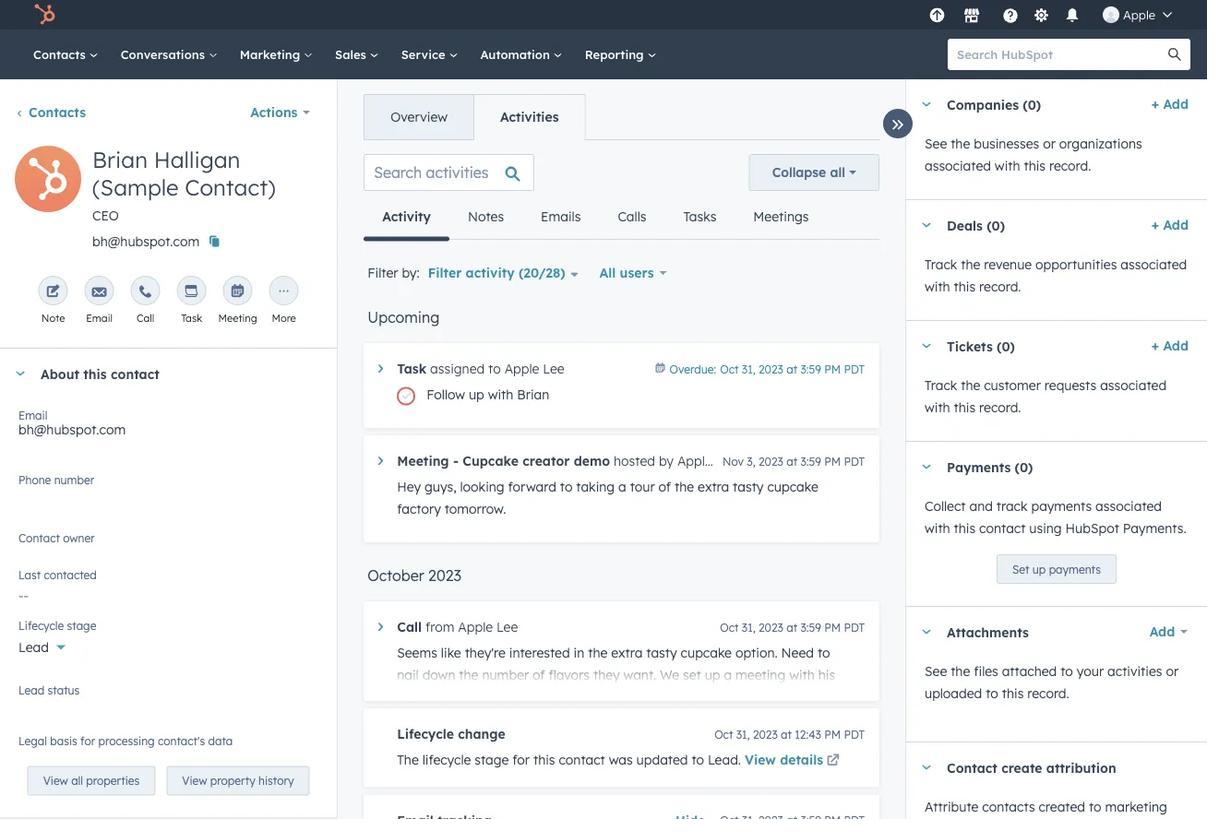 Task type: locate. For each thing, give the bounding box(es) containing it.
pm inside 'meeting - cupcake creator demo' element
[[825, 455, 841, 469]]

31,
[[742, 362, 756, 376], [742, 621, 756, 635], [737, 728, 750, 742]]

1 vertical spatial lead
[[18, 684, 45, 698]]

settings image
[[1034, 8, 1050, 24]]

caret image inside tickets (0) dropdown button
[[922, 344, 933, 349]]

at inside lifecycle change element
[[781, 728, 792, 742]]

(0) inside dropdown button
[[1023, 96, 1042, 112]]

call up the seems
[[397, 620, 422, 636]]

0 vertical spatial +
[[1152, 96, 1160, 112]]

1 vertical spatial lifecycle
[[397, 727, 454, 743]]

lead down lifecycle stage
[[18, 640, 49, 656]]

add
[[1164, 96, 1189, 112], [1164, 217, 1189, 233], [1164, 338, 1189, 354], [1150, 624, 1176, 640]]

caret image up collect
[[922, 465, 933, 470]]

view right .
[[745, 753, 776, 769]]

upgrade image
[[929, 8, 946, 24]]

of down interested on the bottom of page
[[533, 668, 545, 684]]

brian
[[92, 146, 148, 174], [517, 387, 550, 403]]

hubspot
[[1066, 521, 1120, 537]]

contact inside collect and track payments associated with this contact using hubspot payments.
[[980, 521, 1026, 537]]

see for see the files attached to your activities or uploaded to this record.
[[925, 664, 948, 680]]

upgrade link
[[926, 5, 949, 24]]

0 horizontal spatial a
[[619, 479, 627, 495]]

(0) right tickets
[[997, 338, 1016, 354]]

2 see from the top
[[925, 664, 948, 680]]

email inside email bh@hubspot.com
[[18, 409, 47, 422]]

this inside see the businesses or organizations associated with this record.
[[1024, 158, 1046, 174]]

oct
[[720, 362, 739, 376], [720, 621, 739, 635], [715, 728, 733, 742]]

2 track from the top
[[925, 378, 958, 394]]

pm inside lifecycle change element
[[825, 728, 841, 742]]

2 link opens in a new window image from the top
[[827, 756, 840, 769]]

see for see the businesses or organizations associated with this record.
[[925, 136, 948, 152]]

extra up the want. at the right of the page
[[611, 645, 643, 662]]

1 horizontal spatial lifecycle
[[397, 727, 454, 743]]

2 horizontal spatial view
[[745, 753, 776, 769]]

businesses
[[974, 136, 1040, 152]]

revenue
[[985, 257, 1032, 273]]

pm for oct 31, 2023 at 12:43 pm pdt
[[825, 728, 841, 742]]

requests
[[1045, 378, 1097, 394]]

for down week.
[[513, 753, 530, 769]]

0 vertical spatial number
[[54, 473, 94, 487]]

pdt inside 'meeting - cupcake creator demo' element
[[844, 455, 865, 469]]

2 vertical spatial apple
[[458, 620, 493, 636]]

marketplaces button
[[953, 0, 992, 30]]

4 pm from the top
[[825, 728, 841, 742]]

hubspot link
[[22, 4, 69, 26]]

caret image for deals (0)
[[922, 223, 933, 228]]

note image
[[46, 285, 61, 300]]

with down tickets
[[925, 400, 951, 416]]

this inside "dropdown button"
[[83, 366, 107, 382]]

(0) inside 'dropdown button'
[[1015, 459, 1034, 475]]

record. down customer
[[980, 400, 1022, 416]]

extra inside hey guys, looking forward to taking a tour of the extra tasty cupcake factory tomorrow.
[[698, 479, 730, 495]]

track inside track the revenue opportunities associated with this record.
[[925, 257, 958, 273]]

+ for see the businesses or organizations associated with this record.
[[1152, 96, 1160, 112]]

for right the basis
[[80, 735, 95, 748]]

2 horizontal spatial for
[[513, 753, 530, 769]]

caret image inside contact create attribution 'dropdown button'
[[922, 766, 933, 771]]

0 horizontal spatial of
[[533, 668, 545, 684]]

help image
[[1003, 8, 1019, 25]]

0 vertical spatial for
[[433, 690, 450, 706]]

link opens in a new window image
[[827, 751, 840, 773], [827, 756, 840, 769]]

1 horizontal spatial a
[[724, 668, 732, 684]]

caret image
[[379, 365, 383, 373], [379, 457, 383, 466], [379, 623, 383, 632], [922, 630, 933, 635]]

associated inside track the revenue opportunities associated with this record.
[[1121, 257, 1188, 273]]

contact right about
[[111, 366, 160, 382]]

lifecycle up the
[[397, 727, 454, 743]]

2 pdt from the top
[[844, 455, 865, 469]]

2 vertical spatial for
[[513, 753, 530, 769]]

navigation up search activities search box
[[364, 94, 586, 140]]

the left revenue
[[961, 257, 981, 273]]

0 horizontal spatial up
[[469, 387, 485, 403]]

caret image left attachments
[[922, 630, 933, 635]]

activity button
[[364, 195, 450, 241]]

caret image inside deals (0) dropdown button
[[922, 223, 933, 228]]

(0) for companies (0)
[[1023, 96, 1042, 112]]

owner up contacted
[[63, 531, 95, 545]]

track for track the revenue opportunities associated with this record.
[[925, 257, 958, 273]]

record. inside 'see the files attached to your activities or uploaded to this record.'
[[1028, 686, 1070, 702]]

brian down 'task assigned to apple lee'
[[517, 387, 550, 403]]

the right in
[[588, 645, 608, 662]]

3:59 for hey guys, looking forward to taking a tour of the extra tasty cupcake factory tomorrow.
[[801, 455, 822, 469]]

the lifecycle stage for this contact was updated to lead .
[[397, 753, 745, 769]]

0 horizontal spatial cupcake
[[681, 645, 732, 662]]

0 vertical spatial cupcake
[[768, 479, 819, 495]]

0 vertical spatial lee
[[543, 361, 565, 377]]

or
[[1044, 136, 1056, 152], [1167, 664, 1179, 680]]

lifecycle for lifecycle stage
[[18, 619, 64, 633]]

contact inside lifecycle change element
[[559, 753, 606, 769]]

this down and
[[954, 521, 976, 537]]

to down the files
[[986, 686, 999, 702]]

brian halligan (sample contact) ceo
[[92, 146, 276, 224]]

1 horizontal spatial of
[[659, 479, 671, 495]]

associated inside see the businesses or organizations associated with this record.
[[925, 158, 992, 174]]

the inside track the revenue opportunities associated with this record.
[[961, 257, 981, 273]]

lead
[[18, 640, 49, 656], [18, 684, 45, 698], [708, 753, 739, 769]]

the
[[951, 136, 971, 152], [961, 257, 981, 273], [961, 378, 981, 394], [675, 479, 695, 495], [588, 645, 608, 662], [951, 664, 971, 680], [459, 668, 479, 684]]

1 horizontal spatial or
[[1167, 664, 1179, 680]]

meetings
[[754, 209, 809, 225]]

to right updated
[[692, 753, 705, 769]]

0 vertical spatial task
[[181, 312, 202, 325]]

lee up they're
[[497, 620, 518, 636]]

the down companies
[[951, 136, 971, 152]]

(20/28)
[[519, 265, 566, 281]]

tasty down 3,
[[733, 479, 764, 495]]

1 vertical spatial or
[[1167, 664, 1179, 680]]

view for view all properties
[[43, 774, 68, 788]]

navigation
[[364, 94, 586, 140], [364, 195, 828, 241]]

create
[[1002, 760, 1043, 776]]

navigation containing overview
[[364, 94, 586, 140]]

pm for oct 31, 2023 at 3:59 pm pdt
[[825, 621, 841, 635]]

with down 'task assigned to apple lee'
[[488, 387, 514, 403]]

1 vertical spatial + add
[[1152, 217, 1189, 233]]

0 vertical spatial 3:59
[[801, 362, 822, 376]]

view property history
[[182, 774, 294, 788]]

activities button
[[474, 95, 585, 139]]

email tracking element
[[364, 795, 880, 820]]

edit button
[[15, 146, 81, 219]]

caret image inside the about this contact "dropdown button"
[[15, 372, 26, 376]]

2 filter from the left
[[428, 265, 462, 281]]

caret image left companies
[[922, 102, 933, 107]]

0 vertical spatial contacts link
[[22, 30, 110, 79]]

2023 for oct 31, 2023 at 12:43 pm pdt
[[753, 728, 778, 742]]

Phone number text field
[[18, 470, 319, 507]]

automation link
[[469, 30, 574, 79]]

see
[[925, 136, 948, 152], [925, 664, 948, 680]]

with inside collect and track payments associated with this contact using hubspot payments.
[[925, 521, 951, 537]]

(sample
[[92, 174, 179, 201]]

contacts link up the edit popup button
[[15, 104, 86, 121]]

3 + from the top
[[1152, 338, 1160, 354]]

0 vertical spatial see
[[925, 136, 948, 152]]

track inside track the customer requests associated with this record.
[[925, 378, 958, 394]]

apple up follow up with brian
[[505, 361, 540, 377]]

2023 right october
[[429, 567, 462, 585]]

or inside see the businesses or organizations associated with this record.
[[1044, 136, 1056, 152]]

all right collapse
[[831, 164, 846, 181]]

stage inside lifecycle change element
[[475, 753, 509, 769]]

1 horizontal spatial all
[[831, 164, 846, 181]]

0 vertical spatial navigation
[[364, 94, 586, 140]]

view down the basis
[[43, 774, 68, 788]]

0 vertical spatial call
[[137, 312, 154, 325]]

october 2023
[[368, 567, 462, 585]]

0 horizontal spatial brian
[[92, 146, 148, 174]]

record. inside see the businesses or organizations associated with this record.
[[1050, 158, 1092, 174]]

the right tour
[[675, 479, 695, 495]]

1 horizontal spatial up
[[705, 668, 721, 684]]

0 horizontal spatial email
[[18, 409, 47, 422]]

to left your at the right
[[1061, 664, 1074, 680]]

for down down
[[433, 690, 450, 706]]

31, up .
[[737, 728, 750, 742]]

feed containing upcoming
[[349, 139, 895, 820]]

actions
[[250, 104, 298, 121]]

contacts down the 'hubspot' link
[[33, 47, 89, 62]]

1 horizontal spatial contact
[[559, 753, 606, 769]]

contact up the last
[[18, 531, 60, 545]]

31, right overdue:
[[742, 362, 756, 376]]

navigation containing activity
[[364, 195, 828, 241]]

2 navigation from the top
[[364, 195, 828, 241]]

by:
[[402, 265, 420, 281]]

week.
[[484, 690, 518, 706]]

view inside lifecycle change element
[[745, 753, 776, 769]]

0 horizontal spatial meeting
[[218, 312, 257, 325]]

2 vertical spatial contact
[[559, 753, 606, 769]]

call inside feed
[[397, 620, 422, 636]]

-
[[453, 453, 459, 470]]

caret image inside payments (0) 'dropdown button'
[[922, 465, 933, 470]]

2 + add button from the top
[[1152, 214, 1189, 236]]

2 horizontal spatial apple
[[1124, 7, 1156, 22]]

email down email icon
[[86, 312, 113, 325]]

1 + add from the top
[[1152, 96, 1189, 112]]

1 pdt from the top
[[844, 362, 865, 376]]

0 horizontal spatial or
[[1044, 136, 1056, 152]]

1 vertical spatial stage
[[475, 753, 509, 769]]

meeting
[[218, 312, 257, 325], [397, 453, 449, 470]]

(0) up track
[[1015, 459, 1034, 475]]

pdt for oct 31, 2023 at 3:59 pm pdt
[[844, 621, 865, 635]]

1 see from the top
[[925, 136, 948, 152]]

call down call 'icon'
[[137, 312, 154, 325]]

email for email bh@hubspot.com
[[18, 409, 47, 422]]

0 vertical spatial lifecycle
[[18, 619, 64, 633]]

lead for lead
[[18, 640, 49, 656]]

was
[[609, 753, 633, 769]]

caret image inside companies (0) dropdown button
[[922, 102, 933, 107]]

Search activities search field
[[364, 154, 535, 191]]

uploaded
[[925, 686, 983, 702]]

2023 up view details
[[753, 728, 778, 742]]

1 vertical spatial contacts
[[29, 104, 86, 121]]

from
[[426, 620, 455, 636]]

1 + from the top
[[1152, 96, 1160, 112]]

at for nov 3, 2023 at 3:59 pm pdt
[[787, 455, 798, 469]]

no owner button
[[18, 528, 319, 559]]

2 vertical spatial 3:59
[[801, 621, 822, 635]]

1 navigation from the top
[[364, 94, 586, 140]]

contact up attribute
[[947, 760, 998, 776]]

this up 'payments'
[[954, 400, 976, 416]]

bh@hubspot.com up phone number
[[18, 422, 126, 438]]

31, up the option.
[[742, 621, 756, 635]]

legal basis for processing contact's data
[[18, 735, 233, 748]]

31, inside lifecycle change element
[[737, 728, 750, 742]]

contact inside 'dropdown button'
[[947, 760, 998, 776]]

call
[[137, 312, 154, 325], [397, 620, 422, 636]]

1 horizontal spatial task
[[397, 361, 427, 377]]

this inside track the revenue opportunities associated with this record.
[[954, 279, 976, 295]]

data
[[208, 735, 233, 748]]

0 vertical spatial of
[[659, 479, 671, 495]]

the down tickets
[[961, 378, 981, 394]]

lifecycle for lifecycle change
[[397, 727, 454, 743]]

meeting - cupcake creator demo
[[397, 453, 610, 470]]

filter for filter by:
[[368, 265, 398, 281]]

(0) for deals (0)
[[987, 217, 1006, 233]]

and
[[970, 499, 993, 515]]

brian up the ceo
[[92, 146, 148, 174]]

caret image for about this contact
[[15, 372, 26, 376]]

associated right opportunities
[[1121, 257, 1188, 273]]

the up uploaded
[[951, 664, 971, 680]]

2 vertical spatial 31,
[[737, 728, 750, 742]]

number right phone
[[54, 473, 94, 487]]

creator
[[523, 453, 570, 470]]

0 vertical spatial up
[[469, 387, 485, 403]]

contacts link
[[22, 30, 110, 79], [15, 104, 86, 121]]

this inside 'see the files attached to your activities or uploaded to this record.'
[[1003, 686, 1024, 702]]

1 vertical spatial + add button
[[1152, 214, 1189, 236]]

add for track the customer requests associated with this record.
[[1164, 338, 1189, 354]]

1 vertical spatial up
[[1033, 563, 1046, 577]]

3 pm from the top
[[825, 621, 841, 635]]

navigation up all
[[364, 195, 828, 241]]

1 vertical spatial 31,
[[742, 621, 756, 635]]

0 vertical spatial meeting
[[218, 312, 257, 325]]

caret image left -
[[379, 457, 383, 466]]

1 vertical spatial tasty
[[647, 645, 677, 662]]

of
[[659, 479, 671, 495], [533, 668, 545, 684]]

2 horizontal spatial contact
[[980, 521, 1026, 537]]

apple up they're
[[458, 620, 493, 636]]

1 vertical spatial oct
[[720, 621, 739, 635]]

0 horizontal spatial apple
[[458, 620, 493, 636]]

1 vertical spatial brian
[[517, 387, 550, 403]]

+
[[1152, 96, 1160, 112], [1152, 217, 1160, 233], [1152, 338, 1160, 354]]

0 horizontal spatial tasty
[[647, 645, 677, 662]]

nov 3, 2023 at 3:59 pm pdt
[[723, 455, 865, 469]]

lead left status in the left bottom of the page
[[18, 684, 45, 698]]

1 vertical spatial track
[[925, 378, 958, 394]]

3 + add from the top
[[1152, 338, 1189, 354]]

meeting
[[736, 668, 786, 684]]

see inside 'see the files attached to your activities or uploaded to this record.'
[[925, 664, 948, 680]]

overview button
[[365, 95, 474, 139]]

caret image for contact create attribution
[[922, 766, 933, 771]]

2 vertical spatial + add
[[1152, 338, 1189, 354]]

meeting image
[[230, 285, 245, 300]]

1 vertical spatial number
[[482, 668, 529, 684]]

feed
[[349, 139, 895, 820]]

2023 inside lifecycle change element
[[753, 728, 778, 742]]

payments up using
[[1032, 499, 1093, 515]]

meeting up the hey
[[397, 453, 449, 470]]

0 vertical spatial extra
[[698, 479, 730, 495]]

0 horizontal spatial task
[[181, 312, 202, 325]]

record. down attached
[[1028, 686, 1070, 702]]

want.
[[624, 668, 657, 684]]

or right businesses
[[1044, 136, 1056, 152]]

of right tour
[[659, 479, 671, 495]]

see inside see the businesses or organizations associated with this record.
[[925, 136, 948, 152]]

track
[[925, 257, 958, 273], [925, 378, 958, 394]]

2 vertical spatial oct
[[715, 728, 733, 742]]

email down about
[[18, 409, 47, 422]]

2023 inside 'meeting - cupcake creator demo' element
[[759, 455, 784, 469]]

filter
[[368, 265, 398, 281], [428, 265, 462, 281]]

sales link
[[324, 30, 390, 79]]

0 vertical spatial brian
[[92, 146, 148, 174]]

oct inside lifecycle change element
[[715, 728, 733, 742]]

1 vertical spatial cupcake
[[681, 645, 732, 662]]

attachments button
[[907, 608, 1131, 657]]

filter for filter activity (20/28)
[[428, 265, 462, 281]]

all users
[[600, 265, 654, 281]]

caret image up attribute
[[922, 766, 933, 771]]

to inside attribute contacts created to marketing
[[1090, 800, 1102, 816]]

task down task image
[[181, 312, 202, 325]]

with inside track the customer requests associated with this record.
[[925, 400, 951, 416]]

to up follow up with brian
[[489, 361, 501, 377]]

this up tickets
[[954, 279, 976, 295]]

caret image inside attachments dropdown button
[[922, 630, 933, 635]]

record. inside track the revenue opportunities associated with this record.
[[980, 279, 1022, 295]]

with inside track the revenue opportunities associated with this record.
[[925, 279, 951, 295]]

1 filter from the left
[[368, 265, 398, 281]]

3:59 inside 'meeting - cupcake creator demo' element
[[801, 455, 822, 469]]

1 vertical spatial task
[[397, 361, 427, 377]]

to up his
[[818, 645, 831, 662]]

option.
[[736, 645, 778, 662]]

this down attached
[[1003, 686, 1024, 702]]

contact for contact create attribution
[[947, 760, 998, 776]]

this right about
[[83, 366, 107, 382]]

up inside "seems like they're interested in the extra tasty cupcake option. need to nail down the number of flavors they want. we set up a meeting with his team for next week."
[[705, 668, 721, 684]]

stage down contacted
[[67, 619, 96, 633]]

1 vertical spatial extra
[[611, 645, 643, 662]]

0 vertical spatial or
[[1044, 136, 1056, 152]]

2 + add from the top
[[1152, 217, 1189, 233]]

task left assigned
[[397, 361, 427, 377]]

lead right updated
[[708, 753, 739, 769]]

0 vertical spatial + add
[[1152, 96, 1189, 112]]

the inside track the customer requests associated with this record.
[[961, 378, 981, 394]]

0 horizontal spatial number
[[54, 473, 94, 487]]

1 horizontal spatial meeting
[[397, 453, 449, 470]]

marketing
[[1106, 800, 1168, 816]]

search button
[[1160, 39, 1191, 70]]

note
[[41, 312, 65, 325]]

companies (0)
[[947, 96, 1042, 112]]

0 horizontal spatial lifecycle
[[18, 619, 64, 633]]

cupcake
[[768, 479, 819, 495], [681, 645, 732, 662]]

a left meeting
[[724, 668, 732, 684]]

lifecycle stage
[[18, 619, 96, 633]]

2 vertical spatial +
[[1152, 338, 1160, 354]]

view all properties link
[[27, 767, 155, 796]]

call image
[[138, 285, 153, 300]]

1 horizontal spatial number
[[482, 668, 529, 684]]

a inside hey guys, looking forward to taking a tour of the extra tasty cupcake factory tomorrow.
[[619, 479, 627, 495]]

pm for nov 3, 2023 at 3:59 pm pdt
[[825, 455, 841, 469]]

1 vertical spatial lee
[[497, 620, 518, 636]]

1 vertical spatial email
[[18, 409, 47, 422]]

+ add for see the businesses or organizations associated with this record.
[[1152, 96, 1189, 112]]

cupcake inside hey guys, looking forward to taking a tour of the extra tasty cupcake factory tomorrow.
[[768, 479, 819, 495]]

lifecycle change element
[[364, 709, 880, 788]]

more image
[[277, 285, 291, 300]]

with down deals
[[925, 279, 951, 295]]

0 vertical spatial payments
[[1032, 499, 1093, 515]]

payments down hubspot
[[1050, 563, 1102, 577]]

with down need
[[790, 668, 815, 684]]

all users button
[[588, 255, 679, 292]]

4 pdt from the top
[[844, 728, 865, 742]]

track
[[997, 499, 1028, 515]]

interested
[[510, 645, 570, 662]]

with
[[995, 158, 1021, 174], [925, 279, 951, 295], [488, 387, 514, 403], [925, 400, 951, 416], [925, 521, 951, 537], [790, 668, 815, 684]]

3 + add button from the top
[[1152, 335, 1189, 357]]

0 vertical spatial track
[[925, 257, 958, 273]]

extra
[[698, 479, 730, 495], [611, 645, 643, 662]]

call for call from apple lee
[[397, 620, 422, 636]]

attribute
[[925, 800, 979, 816]]

associated inside collect and track payments associated with this contact using hubspot payments.
[[1096, 499, 1163, 515]]

tasty up we
[[647, 645, 677, 662]]

payments (0)
[[947, 459, 1034, 475]]

marketing link
[[229, 30, 324, 79]]

all for collapse
[[831, 164, 846, 181]]

meeting - cupcake creator demo element
[[364, 436, 880, 543]]

2 pm from the top
[[825, 455, 841, 469]]

(0) right deals
[[987, 217, 1006, 233]]

pdt inside lifecycle change element
[[844, 728, 865, 742]]

1 + add button from the top
[[1152, 93, 1189, 115]]

1 horizontal spatial filter
[[428, 265, 462, 281]]

a
[[619, 479, 627, 495], [724, 668, 732, 684]]

oct for oct 31, 2023 at 3:59 pm pdt
[[720, 621, 739, 635]]

Last contacted text field
[[18, 579, 319, 609]]

payments (0) button
[[907, 442, 1182, 492]]

31, for oct 31, 2023 at 3:59 pm pdt
[[742, 621, 756, 635]]

activities
[[500, 109, 559, 125]]

navigation inside feed
[[364, 195, 828, 241]]

1 vertical spatial navigation
[[364, 195, 828, 241]]

1 vertical spatial see
[[925, 664, 948, 680]]

all inside popup button
[[831, 164, 846, 181]]

0 vertical spatial + add button
[[1152, 93, 1189, 115]]

tasks button
[[665, 195, 735, 239]]

1 link opens in a new window image from the top
[[827, 751, 840, 773]]

contact inside contact owner no owner
[[18, 531, 60, 545]]

associated right requests
[[1101, 378, 1167, 394]]

associated inside track the customer requests associated with this record.
[[1101, 378, 1167, 394]]

pm
[[825, 362, 841, 376], [825, 455, 841, 469], [825, 621, 841, 635], [825, 728, 841, 742]]

(0) up businesses
[[1023, 96, 1042, 112]]

track for track the customer requests associated with this record.
[[925, 378, 958, 394]]

filter left by:
[[368, 265, 398, 281]]

0 horizontal spatial call
[[137, 312, 154, 325]]

bh@hubspot.com
[[92, 234, 200, 250], [18, 422, 126, 438]]

see up uploaded
[[925, 664, 948, 680]]

this left was
[[534, 753, 555, 769]]

2 horizontal spatial up
[[1033, 563, 1046, 577]]

0 vertical spatial bh@hubspot.com
[[92, 234, 200, 250]]

filter right by:
[[428, 265, 462, 281]]

with down businesses
[[995, 158, 1021, 174]]

1 vertical spatial all
[[71, 774, 83, 788]]

3 3:59 from the top
[[801, 621, 822, 635]]

2 vertical spatial + add button
[[1152, 335, 1189, 357]]

email bh@hubspot.com
[[18, 409, 126, 438]]

flavors
[[549, 668, 590, 684]]

0 horizontal spatial all
[[71, 774, 83, 788]]

collect
[[925, 499, 966, 515]]

associated up payments.
[[1096, 499, 1163, 515]]

apple menu
[[924, 0, 1186, 30]]

3 pdt from the top
[[844, 621, 865, 635]]

cupcake
[[463, 453, 519, 470]]

2 3:59 from the top
[[801, 455, 822, 469]]

0 vertical spatial tasty
[[733, 479, 764, 495]]

track down tickets
[[925, 378, 958, 394]]

track down deals
[[925, 257, 958, 273]]

caret image left tickets
[[922, 344, 933, 349]]

1 vertical spatial 3:59
[[801, 455, 822, 469]]

forward
[[508, 479, 557, 495]]

2 + from the top
[[1152, 217, 1160, 233]]

of inside hey guys, looking forward to taking a tour of the extra tasty cupcake factory tomorrow.
[[659, 479, 671, 495]]

stage down change on the bottom of the page
[[475, 753, 509, 769]]

meeting down meeting icon
[[218, 312, 257, 325]]

demo
[[574, 453, 610, 470]]

1 horizontal spatial email
[[86, 312, 113, 325]]

2 vertical spatial lead
[[708, 753, 739, 769]]

associated for track the customer requests associated with this record.
[[1101, 378, 1167, 394]]

record. down 'organizations'
[[1050, 158, 1092, 174]]

extra down nov
[[698, 479, 730, 495]]

12:43
[[795, 728, 822, 742]]

1 track from the top
[[925, 257, 958, 273]]

caret image
[[922, 102, 933, 107], [922, 223, 933, 228], [922, 344, 933, 349], [15, 372, 26, 376], [922, 465, 933, 470], [922, 766, 933, 771]]

lead inside popup button
[[18, 640, 49, 656]]

0 vertical spatial all
[[831, 164, 846, 181]]

view for view property history
[[182, 774, 207, 788]]

1 horizontal spatial call
[[397, 620, 422, 636]]

this down businesses
[[1024, 158, 1046, 174]]

cupcake down nov 3, 2023 at 3:59 pm pdt
[[768, 479, 819, 495]]

0 vertical spatial lead
[[18, 640, 49, 656]]



Task type: vqa. For each thing, say whether or not it's contained in the screenshot.
11/23/2023's ago
no



Task type: describe. For each thing, give the bounding box(es) containing it.
caret image for tickets (0)
[[922, 344, 933, 349]]

with inside see the businesses or organizations associated with this record.
[[995, 158, 1021, 174]]

lifecycle
[[423, 753, 471, 769]]

2023 for oct 31, 2023 at 3:59 pm pdt
[[759, 621, 784, 635]]

1 pm from the top
[[825, 362, 841, 376]]

31, for oct 31, 2023 at 12:43 pm pdt
[[737, 728, 750, 742]]

the inside hey guys, looking forward to taking a tour of the extra tasty cupcake factory tomorrow.
[[675, 479, 695, 495]]

they
[[594, 668, 620, 684]]

tasty inside hey guys, looking forward to taking a tour of the extra tasty cupcake factory tomorrow.
[[733, 479, 764, 495]]

contact create attribution
[[947, 760, 1117, 776]]

notifications image
[[1065, 8, 1081, 25]]

hubspot image
[[33, 4, 55, 26]]

status
[[48, 684, 80, 698]]

3:59 for seems like they're interested in the extra tasty cupcake option. need to nail down the number of flavors they want. we set up a meeting with his team for next week.
[[801, 621, 822, 635]]

.
[[739, 753, 742, 769]]

activity
[[382, 209, 431, 225]]

the
[[397, 753, 419, 769]]

follow
[[427, 387, 465, 403]]

cupcake inside "seems like they're interested in the extra tasty cupcake option. need to nail down the number of flavors they want. we set up a meeting with his team for next week."
[[681, 645, 732, 662]]

notes
[[468, 209, 504, 225]]

link opens in a new window image inside the view details link
[[827, 756, 840, 769]]

sales
[[335, 47, 370, 62]]

nail
[[397, 668, 419, 684]]

contact inside "dropdown button"
[[111, 366, 160, 382]]

call from apple lee
[[397, 620, 518, 636]]

hey
[[397, 479, 421, 495]]

+ add for track the customer requests associated with this record.
[[1152, 338, 1189, 354]]

calls button
[[600, 195, 665, 239]]

his
[[819, 668, 836, 684]]

search image
[[1169, 48, 1182, 61]]

tickets (0) button
[[907, 321, 1145, 371]]

contact owner no owner
[[18, 531, 95, 554]]

of inside "seems like they're interested in the extra tasty cupcake option. need to nail down the number of flavors they want. we set up a meeting with his team for next week."
[[533, 668, 545, 684]]

number inside "seems like they're interested in the extra tasty cupcake option. need to nail down the number of flavors they want. we set up a meeting with his team for next week."
[[482, 668, 529, 684]]

email image
[[92, 285, 107, 300]]

view details
[[745, 753, 824, 769]]

about
[[41, 366, 79, 382]]

set
[[1013, 563, 1030, 577]]

up for with
[[469, 387, 485, 403]]

to inside hey guys, looking forward to taking a tour of the extra tasty cupcake factory tomorrow.
[[560, 479, 573, 495]]

factory
[[397, 501, 441, 518]]

change
[[458, 727, 506, 743]]

contacted
[[44, 568, 97, 582]]

caret image inside 'meeting - cupcake creator demo' element
[[379, 457, 383, 466]]

with inside "seems like they're interested in the extra tasty cupcake option. need to nail down the number of flavors they want. we set up a meeting with his team for next week."
[[790, 668, 815, 684]]

oct 31, 2023 at 12:43 pm pdt
[[715, 728, 865, 742]]

the inside see the businesses or organizations associated with this record.
[[951, 136, 971, 152]]

tickets
[[947, 338, 993, 354]]

to inside lifecycle change element
[[692, 753, 705, 769]]

payments inside collect and track payments associated with this contact using hubspot payments.
[[1032, 499, 1093, 515]]

caret image for companies (0)
[[922, 102, 933, 107]]

created
[[1039, 800, 1086, 816]]

in
[[574, 645, 585, 662]]

a inside "seems like they're interested in the extra tasty cupcake option. need to nail down the number of flavors they want. we set up a meeting with his team for next week."
[[724, 668, 732, 684]]

add for track the revenue opportunities associated with this record.
[[1164, 217, 1189, 233]]

2023 right overdue:
[[759, 362, 784, 376]]

organizations
[[1060, 136, 1143, 152]]

oct 31, 2023 at 3:59 pm pdt
[[720, 621, 865, 635]]

(0) for tickets (0)
[[997, 338, 1016, 354]]

like
[[441, 645, 461, 662]]

meeting for meeting - cupcake creator demo
[[397, 453, 449, 470]]

this inside collect and track payments associated with this contact using hubspot payments.
[[954, 521, 976, 537]]

1 vertical spatial bh@hubspot.com
[[18, 422, 126, 438]]

nov
[[723, 455, 744, 469]]

0 horizontal spatial lee
[[497, 620, 518, 636]]

0 vertical spatial oct
[[720, 362, 739, 376]]

task assigned to apple lee
[[397, 361, 565, 377]]

email for email
[[86, 312, 113, 325]]

the up next
[[459, 668, 479, 684]]

phone number
[[18, 473, 94, 487]]

task image
[[184, 285, 199, 300]]

for inside lifecycle change element
[[513, 753, 530, 769]]

+ add button for track the customer requests associated with this record.
[[1152, 335, 1189, 357]]

owner up last contacted
[[40, 538, 77, 554]]

(0) for payments (0)
[[1015, 459, 1034, 475]]

users
[[620, 265, 654, 281]]

lifecycle change
[[397, 727, 506, 743]]

extra inside "seems like they're interested in the extra tasty cupcake option. need to nail down the number of flavors they want. we set up a meeting with his team for next week."
[[611, 645, 643, 662]]

halligan
[[154, 146, 240, 174]]

caret image for payments (0)
[[922, 465, 933, 470]]

to inside "seems like they're interested in the extra tasty cupcake option. need to nail down the number of flavors they want. we set up a meeting with his team for next week."
[[818, 645, 831, 662]]

for inside "seems like they're interested in the extra tasty cupcake option. need to nail down the number of flavors they want. we set up a meeting with his team for next week."
[[433, 690, 450, 706]]

contact for contact owner no owner
[[18, 531, 60, 545]]

apple lee image
[[1103, 6, 1120, 23]]

associated for track the revenue opportunities associated with this record.
[[1121, 257, 1188, 273]]

tickets (0)
[[947, 338, 1016, 354]]

this inside lifecycle change element
[[534, 753, 555, 769]]

payments
[[947, 459, 1011, 475]]

next
[[454, 690, 480, 706]]

add inside popup button
[[1150, 624, 1176, 640]]

actions button
[[238, 94, 322, 131]]

1 3:59 from the top
[[801, 362, 822, 376]]

deals
[[947, 217, 983, 233]]

track the customer requests associated with this record.
[[925, 378, 1167, 416]]

2023 for nov 3, 2023 at 3:59 pm pdt
[[759, 455, 784, 469]]

lead for lead status
[[18, 684, 45, 698]]

all for view
[[71, 774, 83, 788]]

0 vertical spatial 31,
[[742, 362, 756, 376]]

notifications button
[[1057, 0, 1089, 30]]

apple button
[[1092, 0, 1184, 30]]

overdue:
[[670, 362, 717, 376]]

lead inside lifecycle change element
[[708, 753, 739, 769]]

down
[[423, 668, 456, 684]]

add button
[[1138, 614, 1189, 651]]

pdt for nov 3, 2023 at 3:59 pm pdt
[[844, 455, 865, 469]]

+ add button for track the revenue opportunities associated with this record.
[[1152, 214, 1189, 236]]

+ add for track the revenue opportunities associated with this record.
[[1152, 217, 1189, 233]]

meeting for meeting
[[218, 312, 257, 325]]

oct for oct 31, 2023 at 12:43 pm pdt
[[715, 728, 733, 742]]

the inside 'see the files attached to your activities or uploaded to this record.'
[[951, 664, 971, 680]]

overview
[[391, 109, 448, 125]]

activity
[[466, 265, 515, 281]]

conversations link
[[110, 30, 229, 79]]

overdue: oct 31, 2023 at 3:59 pm pdt
[[670, 362, 865, 376]]

tomorrow.
[[445, 501, 506, 518]]

caret image down upcoming in the top of the page
[[379, 365, 383, 373]]

last
[[18, 568, 41, 582]]

see the businesses or organizations associated with this record.
[[925, 136, 1143, 174]]

marketplaces image
[[964, 8, 981, 25]]

1 vertical spatial contacts link
[[15, 104, 86, 121]]

+ add button for see the businesses or organizations associated with this record.
[[1152, 93, 1189, 115]]

reporting link
[[574, 30, 668, 79]]

pdt for oct 31, 2023 at 12:43 pm pdt
[[844, 728, 865, 742]]

1 horizontal spatial brian
[[517, 387, 550, 403]]

filter activity (20/28)
[[428, 265, 566, 281]]

+ for track the revenue opportunities associated with this record.
[[1152, 217, 1160, 233]]

see the files attached to your activities or uploaded to this record.
[[925, 664, 1179, 702]]

3,
[[747, 455, 756, 469]]

0 vertical spatial contacts
[[33, 47, 89, 62]]

0 horizontal spatial stage
[[67, 619, 96, 633]]

history
[[259, 774, 294, 788]]

task for task
[[181, 312, 202, 325]]

tour
[[630, 479, 655, 495]]

taking
[[576, 479, 615, 495]]

help button
[[995, 0, 1027, 30]]

upcoming
[[368, 308, 440, 327]]

or inside 'see the files attached to your activities or uploaded to this record.'
[[1167, 664, 1179, 680]]

using
[[1030, 521, 1062, 537]]

processing
[[98, 735, 155, 748]]

record. inside track the customer requests associated with this record.
[[980, 400, 1022, 416]]

1 vertical spatial payments
[[1050, 563, 1102, 577]]

at for oct 31, 2023 at 12:43 pm pdt
[[781, 728, 792, 742]]

about this contact
[[41, 366, 160, 382]]

contact's
[[158, 735, 205, 748]]

apple inside popup button
[[1124, 7, 1156, 22]]

contact create attribution button
[[907, 743, 1189, 793]]

property
[[210, 774, 256, 788]]

service
[[401, 47, 449, 62]]

1 vertical spatial for
[[80, 735, 95, 748]]

assigned
[[430, 361, 485, 377]]

tasty inside "seems like they're interested in the extra tasty cupcake option. need to nail down the number of flavors they want. we set up a meeting with his team for next week."
[[647, 645, 677, 662]]

activities
[[1108, 664, 1163, 680]]

task for task assigned to apple lee
[[397, 361, 427, 377]]

basis
[[50, 735, 77, 748]]

emails
[[541, 209, 581, 225]]

add for see the businesses or organizations associated with this record.
[[1164, 96, 1189, 112]]

ceo
[[92, 208, 119, 224]]

caret image down october
[[379, 623, 383, 632]]

1 vertical spatial apple
[[505, 361, 540, 377]]

call for call
[[137, 312, 154, 325]]

up for payments
[[1033, 563, 1046, 577]]

at for oct 31, 2023 at 3:59 pm pdt
[[787, 621, 798, 635]]

+ for track the customer requests associated with this record.
[[1152, 338, 1160, 354]]

associated for collect and track payments associated with this contact using hubspot payments.
[[1096, 499, 1163, 515]]

Search HubSpot search field
[[948, 39, 1175, 70]]

updated
[[637, 753, 688, 769]]

looking
[[460, 479, 505, 495]]

this inside track the customer requests associated with this record.
[[954, 400, 976, 416]]

view for view details
[[745, 753, 776, 769]]

set up payments
[[1013, 563, 1102, 577]]

guys,
[[425, 479, 457, 495]]

brian inside brian halligan (sample contact) ceo
[[92, 146, 148, 174]]



